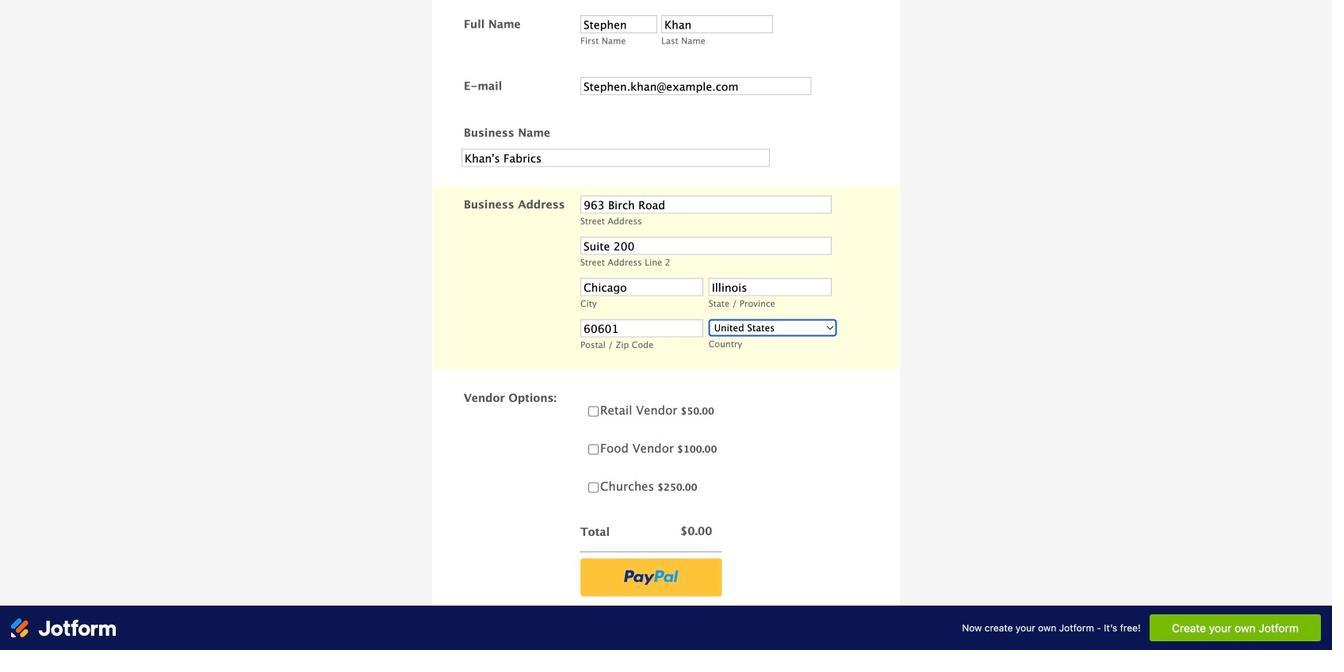 Task type: vqa. For each thing, say whether or not it's contained in the screenshot.
the topmost   text box
yes



Task type: locate. For each thing, give the bounding box(es) containing it.
1   text field from the top
[[580, 195, 832, 214]]

  text field
[[580, 195, 832, 214], [580, 319, 704, 337]]

None checkbox
[[588, 406, 599, 417], [588, 444, 599, 455], [588, 482, 599, 493], [588, 406, 599, 417], [588, 444, 599, 455], [588, 482, 599, 493]]

None text field
[[462, 149, 770, 167]]

1 vertical spatial   text field
[[580, 319, 704, 337]]

0 vertical spatial   text field
[[580, 195, 832, 214]]

  text field
[[580, 15, 657, 33], [661, 15, 773, 33], [580, 237, 832, 255], [580, 278, 704, 296], [709, 278, 832, 296]]



Task type: describe. For each thing, give the bounding box(es) containing it.
2   text field from the top
[[580, 319, 704, 337]]

ex: myname@example.com email field
[[580, 77, 812, 95]]



